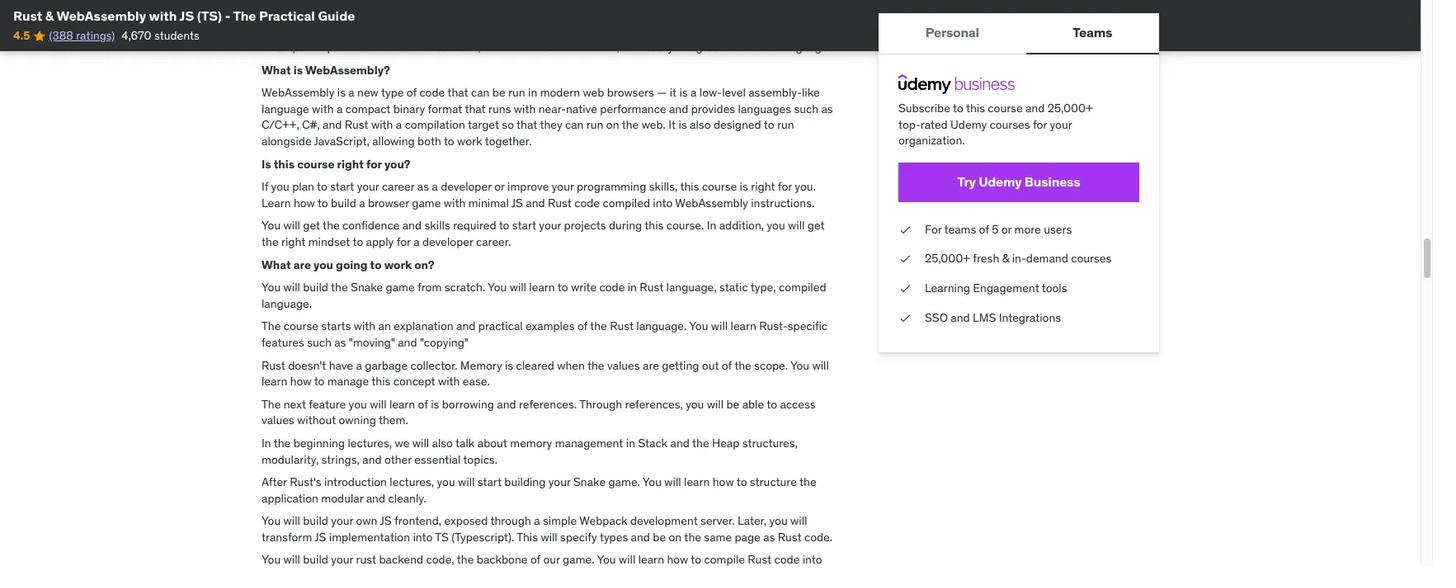 Task type: locate. For each thing, give the bounding box(es) containing it.
1 vertical spatial it
[[670, 85, 677, 100]]

own
[[356, 514, 378, 529]]

1 vertical spatial work
[[384, 257, 412, 272]]

run up the runs
[[509, 85, 526, 100]]

cleared
[[516, 358, 555, 373]]

tab list
[[879, 13, 1160, 54]]

0 horizontal spatial can
[[271, 40, 290, 55]]

into
[[653, 195, 673, 210], [413, 530, 433, 545]]

1 horizontal spatial 25,000+
[[1048, 101, 1093, 116]]

0 vertical spatial game
[[412, 195, 441, 210]]

2 vertical spatial build
[[303, 514, 329, 529]]

0 vertical spatial in
[[707, 218, 717, 233]]

so
[[502, 118, 514, 132]]

0 horizontal spatial right
[[281, 234, 306, 249]]

1 vertical spatial game
[[386, 280, 415, 295]]

modularity,
[[262, 452, 319, 467]]

xsmall image left learning on the right of page
[[899, 281, 912, 297]]

rust & webassembly with js (ts) - the practical guide
[[13, 7, 355, 24]]

2 horizontal spatial can
[[565, 118, 584, 132]]

learning
[[925, 281, 971, 296]]

1 get from the left
[[303, 218, 320, 233]]

xsmall image
[[899, 251, 912, 267], [899, 281, 912, 297], [899, 310, 912, 326]]

going
[[336, 257, 368, 272]]

1 horizontal spatial language.
[[371, 23, 421, 38]]

1 vertical spatial what
[[262, 62, 291, 77]]

2 vertical spatial language.
[[637, 319, 687, 334]]

scratch.
[[445, 280, 486, 295]]

same
[[704, 530, 732, 545]]

(388
[[49, 28, 73, 43]]

1 vertical spatial xsmall image
[[899, 281, 912, 297]]

2 horizontal spatial or
[[1002, 222, 1012, 237]]

and right stack
[[671, 436, 690, 451]]

0 vertical spatial how
[[294, 195, 315, 210]]

in left modern
[[528, 85, 538, 100]]

to down "udemy business" image at the right
[[953, 101, 964, 116]]

0 horizontal spatial into
[[413, 530, 433, 545]]

udemy up "organization."
[[951, 117, 987, 132]]

2 vertical spatial can
[[565, 118, 584, 132]]

c#,
[[302, 118, 320, 132]]

will
[[284, 218, 300, 233], [788, 218, 805, 233], [284, 280, 300, 295], [510, 280, 527, 295], [711, 319, 728, 334], [813, 358, 830, 373], [370, 397, 387, 412], [707, 397, 724, 412], [413, 436, 429, 451], [458, 475, 475, 490], [665, 475, 682, 490], [284, 514, 300, 529], [791, 514, 808, 529], [541, 530, 558, 545]]

be left able
[[727, 397, 740, 412]]

work down 'target'
[[457, 134, 483, 149]]

0 vertical spatial courses
[[990, 117, 1031, 132]]

binary
[[394, 101, 425, 116]]

or up minimal
[[495, 179, 505, 194]]

for
[[1034, 117, 1048, 132], [367, 157, 382, 171], [778, 179, 792, 194], [397, 234, 411, 249]]

2 horizontal spatial be
[[727, 397, 740, 412]]

compiled
[[603, 195, 651, 210], [779, 280, 827, 295]]

this inside subscribe to this course and 25,000+ top‑rated udemy courses for your organization.
[[967, 101, 986, 116]]

0 horizontal spatial compiled
[[603, 195, 651, 210]]

(388 ratings)
[[49, 28, 115, 43]]

and right 'types'
[[631, 530, 650, 545]]

1 vertical spatial &
[[1003, 251, 1010, 266]]

javascript,
[[314, 134, 370, 149]]

the up modularity,
[[274, 436, 291, 451]]

tab list containing personal
[[879, 13, 1160, 54]]

personal
[[926, 24, 980, 41]]

0 vertical spatial right
[[337, 157, 364, 171]]

1 vertical spatial such
[[307, 335, 332, 350]]

0 vertical spatial work
[[457, 134, 483, 149]]

run down native
[[587, 118, 604, 132]]

0 vertical spatial it
[[262, 40, 269, 55]]

or right 5
[[1002, 222, 1012, 237]]

will down the topics.
[[458, 475, 475, 490]]

1 horizontal spatial work
[[457, 134, 483, 149]]

right
[[337, 157, 364, 171], [751, 179, 776, 194], [281, 234, 306, 249]]

application
[[262, 491, 319, 506]]

such down starts
[[307, 335, 332, 350]]

1 horizontal spatial can
[[471, 85, 490, 100]]

course inside subscribe to this course and 25,000+ top‑rated udemy courses for your organization.
[[988, 101, 1023, 116]]

1 vertical spatial garbage
[[365, 358, 408, 373]]

how down plan
[[294, 195, 315, 210]]

2 xsmall image from the top
[[899, 281, 912, 297]]

courses up try udemy business
[[990, 117, 1031, 132]]

like
[[802, 85, 820, 100]]

you down the learn
[[262, 218, 281, 233]]

features
[[262, 335, 304, 350]]

0 vertical spatial start
[[330, 179, 354, 194]]

1 vertical spatial values
[[262, 413, 294, 428]]

your
[[1050, 117, 1073, 132], [357, 179, 379, 194], [552, 179, 574, 194], [539, 218, 562, 233], [549, 475, 571, 490], [331, 514, 353, 529]]

power
[[293, 40, 324, 55]]

1 vertical spatial can
[[471, 85, 490, 100]]

"moving"
[[349, 335, 395, 350]]

be up the runs
[[493, 85, 506, 100]]

1 vertical spatial compiled
[[779, 280, 827, 295]]

a up 'allowing'
[[396, 118, 402, 132]]

language
[[262, 101, 309, 116]]

stack
[[638, 436, 668, 451]]

lectures, up "cleanly."
[[390, 475, 434, 490]]

1 xsmall image from the top
[[899, 251, 912, 267]]

performance
[[600, 101, 667, 116]]

is
[[294, 1, 303, 16], [288, 23, 297, 38], [451, 23, 459, 38], [294, 62, 303, 77], [337, 85, 346, 100], [680, 85, 688, 100], [679, 118, 687, 132], [740, 179, 749, 194], [505, 358, 514, 373], [431, 397, 439, 412]]

the right structure
[[800, 475, 817, 490]]

0 vertical spatial what
[[262, 1, 291, 16]]

0 vertical spatial language.
[[371, 23, 421, 38]]

2 vertical spatial start
[[478, 475, 502, 490]]

mindset
[[308, 234, 350, 249]]

25,000+ fresh & in-demand courses
[[925, 251, 1112, 266]]

right down javascript,
[[337, 157, 364, 171]]

what
[[262, 1, 291, 16], [262, 62, 291, 77], [262, 257, 291, 272]]

and up javascript,
[[323, 118, 342, 132]]

for right apply
[[397, 234, 411, 249]]

of down the concept
[[418, 397, 428, 412]]

0 horizontal spatial snake
[[351, 280, 383, 295]]

3 what from the top
[[262, 257, 291, 272]]

1 horizontal spatial values
[[608, 358, 640, 373]]

course
[[988, 101, 1023, 116], [297, 157, 335, 171], [702, 179, 737, 194], [284, 319, 319, 334]]

run down blazingly on the top left of page
[[484, 40, 501, 55]]

integrations
[[999, 310, 1062, 325]]

0 horizontal spatial work
[[384, 257, 412, 272]]

to down languages
[[764, 118, 775, 132]]

2 vertical spatial webassembly
[[676, 195, 749, 210]]

can up the runs
[[471, 85, 490, 100]]

snake left game.
[[574, 475, 606, 490]]

1 vertical spatial also
[[432, 436, 453, 451]]

1 vertical spatial 25,000+
[[925, 251, 971, 266]]

you right the scratch.
[[488, 280, 507, 295]]

2 vertical spatial xsmall image
[[899, 310, 912, 326]]

it right —
[[670, 85, 677, 100]]

values up "through"
[[608, 358, 640, 373]]

a left the new
[[349, 85, 355, 100]]

in
[[528, 85, 538, 100], [628, 280, 637, 295], [626, 436, 636, 451]]

2 vertical spatial what
[[262, 257, 291, 272]]

are
[[294, 257, 311, 272], [643, 358, 660, 373]]

to right able
[[767, 397, 778, 412]]

that
[[448, 85, 469, 100], [465, 101, 486, 116], [517, 118, 538, 132]]

garbage down "moving"
[[365, 358, 408, 373]]

write
[[571, 280, 597, 295]]

0 horizontal spatial are
[[294, 257, 311, 272]]

specific
[[788, 319, 828, 334]]

next
[[284, 397, 306, 412]]

teams button
[[1027, 13, 1160, 53]]

without
[[297, 413, 336, 428]]

learn
[[262, 195, 291, 210]]

1 horizontal spatial on
[[607, 118, 620, 132]]

1 vertical spatial how
[[290, 374, 312, 389]]

1 vertical spatial lectures,
[[390, 475, 434, 490]]

2 get from the left
[[808, 218, 825, 233]]

& left in-
[[1003, 251, 1010, 266]]

in
[[707, 218, 717, 233], [262, 436, 271, 451]]

the down 'going'
[[331, 280, 348, 295]]

as right career
[[418, 179, 429, 194]]

how down heap
[[713, 475, 734, 490]]

page
[[735, 530, 761, 545]]

out
[[702, 358, 719, 373]]

0 horizontal spatial values
[[262, 413, 294, 428]]

you?
[[385, 157, 411, 171]]

0 horizontal spatial garbage
[[365, 358, 408, 373]]

js up students
[[180, 7, 194, 24]]

1 horizontal spatial also
[[690, 118, 711, 132]]

allowing
[[373, 134, 415, 149]]

0 horizontal spatial also
[[432, 436, 453, 451]]

and up try udemy business
[[1026, 101, 1045, 116]]

webassembly up "language"
[[262, 85, 335, 100]]

and inside subscribe to this course and 25,000+ top‑rated udemy courses for your organization.
[[1026, 101, 1045, 116]]

programming
[[577, 179, 647, 194]]

browser
[[368, 195, 409, 210]]

is up services, at left top
[[451, 23, 459, 38]]

2 vertical spatial the
[[262, 397, 281, 412]]

1 horizontal spatial courses
[[1072, 251, 1112, 266]]

start down 'improve'
[[512, 218, 537, 233]]

type
[[381, 85, 404, 100]]

blazingly
[[462, 23, 507, 38]]

the left same
[[685, 530, 702, 545]]

web
[[583, 85, 605, 100]]

this right during
[[645, 218, 664, 233]]

will down simple
[[541, 530, 558, 545]]

teams
[[945, 222, 977, 237]]

1 vertical spatial courses
[[1072, 251, 1112, 266]]

assembly-
[[749, 85, 802, 100]]

2 vertical spatial that
[[517, 118, 538, 132]]

is down the concept
[[431, 397, 439, 412]]

2 what from the top
[[262, 62, 291, 77]]

& up (388
[[45, 7, 54, 24]]

programing
[[308, 23, 368, 38]]

developer
[[441, 179, 492, 194], [423, 234, 474, 249]]

course up addition,
[[702, 179, 737, 194]]

0 vertical spatial in
[[528, 85, 538, 100]]

2 horizontal spatial on
[[669, 530, 682, 545]]

the right -
[[233, 7, 256, 24]]

we
[[395, 436, 410, 451]]

garbage up languages.
[[745, 23, 788, 38]]

can
[[271, 40, 290, 55], [471, 85, 490, 100], [565, 118, 584, 132]]

1 vertical spatial build
[[303, 280, 329, 295]]

into down the frontend,
[[413, 530, 433, 545]]

are down mindset
[[294, 257, 311, 272]]

on
[[504, 40, 517, 55], [607, 118, 620, 132], [669, 530, 682, 545]]

0 horizontal spatial start
[[330, 179, 354, 194]]

rust down features
[[262, 358, 285, 373]]

scope.
[[755, 358, 788, 373]]

0 vertical spatial udemy
[[951, 117, 987, 132]]

js down 'improve'
[[512, 195, 523, 210]]

also up essential
[[432, 436, 453, 451]]

3 xsmall image from the top
[[899, 310, 912, 326]]

skills,
[[649, 179, 678, 194]]

25,000+
[[1048, 101, 1093, 116], [925, 251, 971, 266]]

will down specific
[[813, 358, 830, 373]]

udemy inside "link"
[[979, 174, 1022, 190]]

concept
[[394, 374, 435, 389]]

0 horizontal spatial in
[[262, 436, 271, 451]]

c/c++,
[[262, 118, 299, 132]]

0 vertical spatial &
[[45, 7, 54, 24]]

compiled up specific
[[779, 280, 827, 295]]

build up the confidence
[[331, 195, 356, 210]]

in left stack
[[626, 436, 636, 451]]

near-
[[539, 101, 566, 116]]

xsmall image
[[899, 222, 912, 238]]

1 what from the top
[[262, 1, 291, 16]]

to inside subscribe to this course and 25,000+ top‑rated udemy courses for your organization.
[[953, 101, 964, 116]]

1 horizontal spatial it
[[670, 85, 677, 100]]

on?
[[415, 257, 435, 272]]

ts
[[435, 530, 449, 545]]

confidence
[[343, 218, 400, 233]]

memory
[[510, 436, 552, 451]]

2 vertical spatial right
[[281, 234, 306, 249]]

introduction
[[324, 475, 387, 490]]

1 horizontal spatial such
[[795, 101, 819, 116]]

of
[[407, 85, 417, 100], [980, 222, 990, 237], [578, 319, 588, 334], [722, 358, 732, 373], [418, 397, 428, 412]]

build up transform
[[303, 514, 329, 529]]

right up instructions.
[[751, 179, 776, 194]]

game left from
[[386, 280, 415, 295]]

1 horizontal spatial be
[[653, 530, 666, 545]]

in right write
[[628, 280, 637, 295]]

rust left language,
[[640, 280, 664, 295]]

on down performance
[[607, 118, 620, 132]]

access
[[780, 397, 816, 412]]

0 vertical spatial other
[[751, 40, 778, 55]]

0 vertical spatial 25,000+
[[1048, 101, 1093, 116]]

be down development
[[653, 530, 666, 545]]

simple
[[543, 514, 577, 529]]

rust right the examples at the left bottom
[[610, 319, 634, 334]]

the down the learn
[[262, 234, 279, 249]]

0 horizontal spatial 25,000+
[[925, 251, 971, 266]]

language. up critical
[[371, 23, 421, 38]]

rust right -
[[262, 23, 285, 38]]

structures,
[[743, 436, 798, 451]]

1 horizontal spatial right
[[337, 157, 364, 171]]

both
[[418, 134, 441, 149]]

0 horizontal spatial webassembly
[[56, 7, 146, 24]]

will up the practical
[[510, 280, 527, 295]]

browsers
[[607, 85, 655, 100]]

languages
[[738, 101, 792, 116]]

through
[[580, 397, 623, 412]]

borrowing
[[442, 397, 494, 412]]

0 vertical spatial or
[[732, 23, 742, 38]]

start right plan
[[330, 179, 354, 194]]

get
[[303, 218, 320, 233], [808, 218, 825, 233]]

in-
[[1013, 251, 1027, 266]]

snake
[[351, 280, 383, 295], [574, 475, 606, 490]]

0 vertical spatial snake
[[351, 280, 383, 295]]

1 vertical spatial that
[[465, 101, 486, 116]]

udemy inside subscribe to this course and 25,000+ top‑rated udemy courses for your organization.
[[951, 117, 987, 132]]

1 horizontal spatial are
[[643, 358, 660, 373]]



Task type: describe. For each thing, give the bounding box(es) containing it.
types
[[600, 530, 628, 545]]

1 horizontal spatial or
[[732, 23, 742, 38]]

1 horizontal spatial compiled
[[779, 280, 827, 295]]

learn up next
[[262, 374, 288, 389]]

2 vertical spatial in
[[626, 436, 636, 451]]

1 vertical spatial into
[[413, 530, 433, 545]]

a up on?
[[414, 234, 420, 249]]

as right languages
[[822, 101, 834, 116]]

you right if
[[271, 179, 290, 194]]

2 horizontal spatial webassembly
[[676, 195, 749, 210]]

and down explanation
[[398, 335, 417, 350]]

starts
[[321, 319, 351, 334]]

0 horizontal spatial such
[[307, 335, 332, 350]]

rust-
[[760, 319, 788, 334]]

rust up the "projects"
[[548, 195, 572, 210]]

an
[[379, 319, 391, 334]]

you down language,
[[690, 319, 709, 334]]

0 horizontal spatial language.
[[262, 296, 312, 311]]

you right later,
[[770, 514, 788, 529]]

format
[[428, 101, 463, 116]]

and right sso
[[951, 310, 971, 325]]

runs
[[489, 101, 511, 116]]

will up transform
[[284, 514, 300, 529]]

your up browser
[[357, 179, 379, 194]]

the down performance
[[622, 118, 639, 132]]

0 vertical spatial can
[[271, 40, 290, 55]]

25,000+ inside subscribe to this course and 25,000+ top‑rated udemy courses for your organization.
[[1048, 101, 1093, 116]]

0 vertical spatial that
[[448, 85, 469, 100]]

"copying"
[[420, 335, 469, 350]]

5
[[992, 222, 999, 237]]

compilation
[[405, 118, 465, 132]]

1 vertical spatial start
[[512, 218, 537, 233]]

2 vertical spatial code
[[600, 280, 625, 295]]

as down starts
[[334, 335, 346, 350]]

low-
[[700, 85, 722, 100]]

the down write
[[590, 319, 607, 334]]

-
[[225, 7, 231, 24]]

to right plan
[[317, 179, 328, 194]]

fresh
[[973, 251, 1000, 266]]

through
[[491, 514, 531, 529]]

js right own
[[380, 514, 392, 529]]

and up introduction
[[363, 452, 382, 467]]

topics.
[[463, 452, 498, 467]]

references,
[[625, 397, 683, 412]]

is up addition,
[[740, 179, 749, 194]]

language,
[[667, 280, 717, 295]]

minimal
[[469, 195, 509, 210]]

a right career
[[432, 179, 438, 194]]

1 horizontal spatial into
[[653, 195, 673, 210]]

rust up 4.5
[[13, 7, 42, 24]]

1 horizontal spatial other
[[751, 40, 778, 55]]

provides
[[692, 101, 736, 116]]

web.
[[642, 118, 666, 132]]

they
[[540, 118, 563, 132]]

and down efficient:
[[623, 40, 642, 55]]

is up power
[[288, 23, 297, 38]]

for teams of 5 or more users
[[925, 222, 1073, 237]]

with up skills
[[444, 195, 466, 210]]

from
[[418, 280, 442, 295]]

0 vertical spatial such
[[795, 101, 819, 116]]

feature
[[309, 397, 346, 412]]

to right both
[[444, 134, 455, 149]]

with up 'allowing'
[[371, 118, 393, 132]]

learn up the them. at the left bottom of page
[[390, 397, 415, 412]]

1 horizontal spatial start
[[478, 475, 502, 490]]

of right the examples at the left bottom
[[578, 319, 588, 334]]

beginning
[[294, 436, 345, 451]]

a right have
[[356, 358, 362, 373]]

when
[[557, 358, 585, 373]]

0 vertical spatial lectures,
[[348, 436, 392, 451]]

xsmall image for learning
[[899, 281, 912, 297]]

0 vertical spatial developer
[[441, 179, 492, 194]]

learn left rust- at the bottom
[[731, 319, 757, 334]]

have
[[329, 358, 353, 373]]

try udemy business link
[[899, 162, 1140, 202]]

integrate
[[677, 40, 723, 55]]

0 vertical spatial on
[[504, 40, 517, 55]]

1 horizontal spatial snake
[[574, 475, 606, 490]]

your down modular
[[331, 514, 353, 529]]

xsmall image for sso
[[899, 310, 912, 326]]

as right the page
[[764, 530, 775, 545]]

webpack
[[580, 514, 628, 529]]

will up code.
[[791, 514, 808, 529]]

of up binary at left
[[407, 85, 417, 100]]

practical
[[259, 7, 315, 24]]

the up mindset
[[323, 218, 340, 233]]

this
[[517, 530, 538, 545]]

1 horizontal spatial webassembly
[[262, 85, 335, 100]]

a up 'this'
[[534, 514, 540, 529]]

game.
[[609, 475, 641, 490]]

learning engagement tools
[[925, 281, 1068, 296]]

native
[[566, 101, 598, 116]]

to up mindset
[[318, 195, 328, 210]]

0 vertical spatial build
[[331, 195, 356, 210]]

(ts)
[[197, 7, 222, 24]]

your inside subscribe to this course and 25,000+ top‑rated udemy courses for your organization.
[[1050, 117, 1073, 132]]

implementation
[[329, 530, 410, 545]]

0 horizontal spatial other
[[385, 452, 412, 467]]

together.
[[485, 134, 532, 149]]

will left able
[[707, 397, 724, 412]]

run down languages
[[778, 118, 795, 132]]

you down essential
[[437, 475, 455, 490]]

learn up server.
[[684, 475, 710, 490]]

to up career.
[[499, 218, 510, 233]]

this right the skills,
[[681, 179, 700, 194]]

sso and lms integrations
[[925, 310, 1062, 325]]

will up features
[[284, 280, 300, 295]]

subscribe
[[899, 101, 951, 116]]

the left scope.
[[735, 358, 752, 373]]

and left skills
[[403, 218, 422, 233]]

with up "so"
[[514, 101, 536, 116]]

sso
[[925, 310, 948, 325]]

type,
[[751, 280, 776, 295]]

rust down compact
[[345, 118, 369, 132]]

0 horizontal spatial be
[[493, 85, 506, 100]]

target
[[468, 118, 499, 132]]

manage
[[328, 374, 369, 389]]

2 vertical spatial how
[[713, 475, 734, 490]]

will down instructions.
[[788, 218, 805, 233]]

xsmall image for 25,000+
[[899, 251, 912, 267]]

1 horizontal spatial garbage
[[745, 23, 788, 38]]

0 vertical spatial compiled
[[603, 195, 651, 210]]

modern
[[540, 85, 580, 100]]

references.
[[519, 397, 577, 412]]

learn up the examples at the left bottom
[[529, 280, 555, 295]]

udemy business image
[[899, 74, 1015, 94]]

a left low-
[[691, 85, 697, 100]]

1 vertical spatial on
[[607, 118, 620, 132]]

devices,
[[578, 40, 620, 55]]

of right out
[[722, 358, 732, 373]]

what is rust? rust is a programing language. rust is blazingly fast and memory-efficient: with no runtime or garbage collector, it can power performance-critical services, run on embedded devices, and easily integrate with other languages. what is webassembly? webassembly is a new type of code that can be run in modern web browsers — it is a low-level assembly-like language with a compact binary format that runs with near-native performance and provides languages such as c/c++, c#, and rust with a compilation target so that they can run on the web. it is also designed to run alongside javascript, allowing both to work together. is this course right for you? if you plan to start your career as a developer or improve your programming skills, this course is right for you. learn how to build a browser game with minimal js and rust code compiled into webassembly instructions. you will get the confidence and skills required to start your projects during this course. in addition, you will get the right mindset to apply for a developer career. what are you going to work on? you will build the snake game from scratch. you will learn to write code in rust language, static type, compiled language. the course starts with an explanation and practical examples of the rust language. you will learn rust-specific features such as "moving" and "copying" rust doesn't have a garbage collector. memory is cleared when the values are getting out of the scope. you will learn how to manage this concept with ease. the next feature you will learn of is borrowing and references. through references, you will be able to access values without owning them. in the beginning lectures, we will also talk about memory management in stack and the heap structures, modularity, strings, and other essential topics. after rust's introduction lectures, you will start building your snake game. you will learn how to structure the application modular and cleanly. you will build your own js frontend, exposed through a simple webpack development server. later, you will transform js implementation into ts (typescript). this will specify types and be on the same page as rust code.
[[262, 1, 838, 545]]

performance-
[[327, 40, 398, 55]]

specify
[[561, 530, 597, 545]]

rust up critical
[[424, 23, 448, 38]]

this right manage
[[372, 374, 391, 389]]

owning
[[339, 413, 376, 428]]

0 vertical spatial are
[[294, 257, 311, 272]]

you right game.
[[643, 475, 662, 490]]

and up own
[[366, 491, 386, 506]]

easily
[[645, 40, 674, 55]]

top‑rated
[[899, 117, 948, 132]]

your right the 'building'
[[549, 475, 571, 490]]

0 vertical spatial code
[[420, 85, 445, 100]]

runtime
[[689, 23, 729, 38]]

to down the confidence
[[353, 234, 363, 249]]

1 vertical spatial the
[[262, 319, 281, 334]]

is down power
[[294, 62, 303, 77]]

getting
[[662, 358, 700, 373]]

more
[[1015, 222, 1042, 237]]

courses inside subscribe to this course and 25,000+ top‑rated udemy courses for your organization.
[[990, 117, 1031, 132]]

will right we
[[413, 436, 429, 451]]

you up owning
[[349, 397, 367, 412]]

is right —
[[680, 85, 688, 100]]

critical
[[398, 40, 433, 55]]

course up plan
[[297, 157, 335, 171]]

will up development
[[665, 475, 682, 490]]

2 horizontal spatial language.
[[637, 319, 687, 334]]

apply
[[366, 234, 394, 249]]

strings,
[[322, 452, 360, 467]]

skills
[[425, 218, 451, 233]]

1 vertical spatial developer
[[423, 234, 474, 249]]

0 horizontal spatial &
[[45, 7, 54, 24]]

career
[[382, 179, 415, 194]]

transform
[[262, 530, 312, 545]]

with down collector.
[[438, 374, 460, 389]]

you right the references,
[[686, 397, 704, 412]]

personal button
[[879, 13, 1027, 53]]

demand
[[1027, 251, 1069, 266]]

1 horizontal spatial in
[[707, 218, 717, 233]]

organization.
[[899, 133, 966, 148]]

essential
[[415, 452, 461, 467]]

try
[[958, 174, 976, 190]]

later,
[[738, 514, 767, 529]]

memory
[[461, 358, 502, 373]]

you up features
[[262, 280, 281, 295]]

0 vertical spatial also
[[690, 118, 711, 132]]

0 vertical spatial the
[[233, 7, 256, 24]]

explanation
[[394, 319, 454, 334]]

js right transform
[[315, 530, 326, 545]]

4,670
[[122, 28, 152, 43]]

will up the them. at the left bottom of page
[[370, 397, 387, 412]]

to down apply
[[370, 257, 382, 272]]

1 vertical spatial in
[[262, 436, 271, 451]]

you right scope.
[[791, 358, 810, 373]]

1 vertical spatial in
[[628, 280, 637, 295]]

0 vertical spatial webassembly
[[56, 7, 146, 24]]

with up "easily"
[[649, 23, 671, 38]]

(typescript).
[[452, 530, 514, 545]]

0 horizontal spatial or
[[495, 179, 505, 194]]

and up it
[[669, 101, 689, 116]]

is left rust?
[[294, 1, 303, 16]]

with up 4,670 students
[[149, 7, 177, 24]]

and up "copying"
[[457, 319, 476, 334]]

will up out
[[711, 319, 728, 334]]

languages.
[[781, 40, 837, 55]]

users
[[1044, 222, 1073, 237]]

rust?
[[306, 1, 337, 16]]

ratings)
[[76, 28, 115, 43]]

1 horizontal spatial &
[[1003, 251, 1010, 266]]

2 vertical spatial be
[[653, 530, 666, 545]]

0 horizontal spatial it
[[262, 40, 269, 55]]

code.
[[805, 530, 833, 545]]

to left write
[[558, 280, 568, 295]]

2 horizontal spatial right
[[751, 179, 776, 194]]

if
[[262, 179, 268, 194]]

memory-
[[554, 23, 601, 38]]

for up instructions.
[[778, 179, 792, 194]]

projects
[[564, 218, 606, 233]]

1 vertical spatial code
[[575, 195, 600, 210]]

for inside subscribe to this course and 25,000+ top‑rated udemy courses for your organization.
[[1034, 117, 1048, 132]]

4.5
[[13, 28, 30, 43]]

is left 'cleared'
[[505, 358, 514, 373]]

is
[[262, 157, 271, 171]]

you up transform
[[262, 514, 281, 529]]

with up c#,
[[312, 101, 334, 116]]

2 vertical spatial on
[[669, 530, 682, 545]]

examples
[[526, 319, 575, 334]]



Task type: vqa. For each thing, say whether or not it's contained in the screenshot.
team
no



